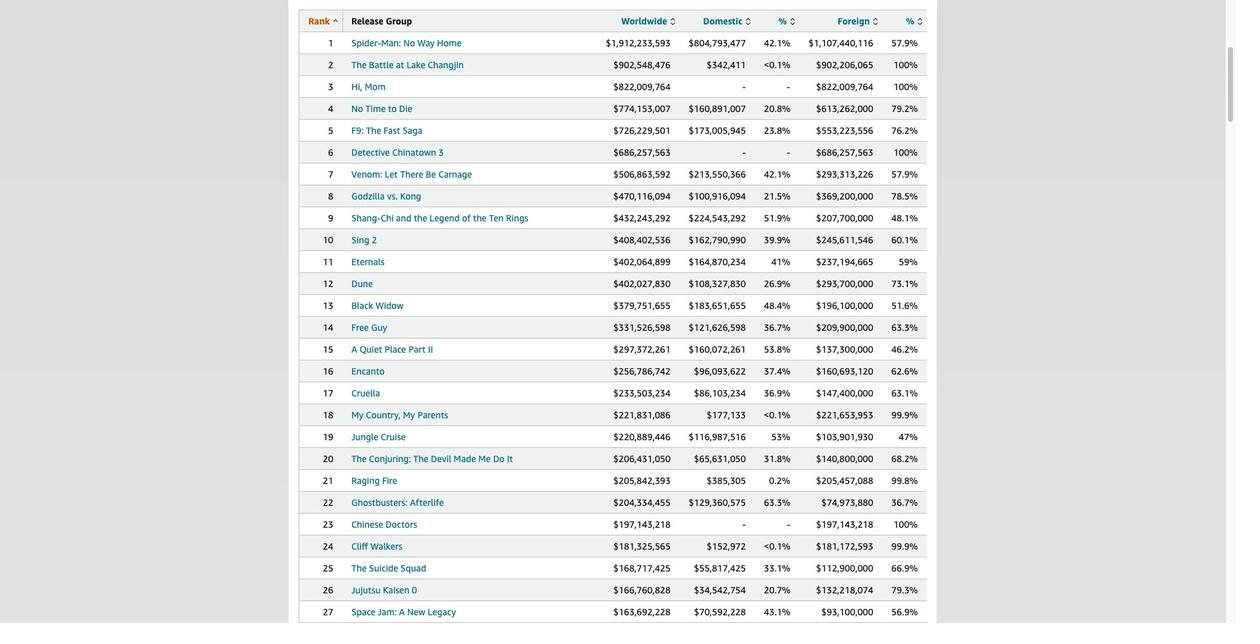 Task type: locate. For each thing, give the bounding box(es) containing it.
mom
[[365, 81, 386, 92]]

0 horizontal spatial % link
[[779, 15, 795, 26]]

19
[[323, 432, 334, 442]]

0 vertical spatial 2
[[328, 59, 334, 70]]

shang-chi and the legend of the ten rings link
[[352, 213, 529, 223]]

1 my from the left
[[352, 410, 364, 421]]

42.1% right $804,793,477 at the top right of page
[[765, 37, 791, 48]]

$160,891,007
[[689, 103, 746, 114]]

1 horizontal spatial $197,143,218
[[817, 519, 874, 530]]

57.9% up 78.5%
[[892, 169, 919, 180]]

ghostbusters: afterlife
[[352, 497, 444, 508]]

a
[[352, 344, 357, 355], [399, 607, 405, 618]]

1 horizontal spatial my
[[403, 410, 415, 421]]

- down 0.2%
[[787, 519, 791, 530]]

$204,334,455
[[614, 497, 671, 508]]

1 vertical spatial <0.1%
[[765, 410, 791, 421]]

99.9% down 63.1%
[[892, 410, 919, 421]]

1 horizontal spatial % link
[[906, 15, 923, 26]]

0 horizontal spatial my
[[352, 410, 364, 421]]

foreign link
[[838, 15, 879, 26]]

1 $686,257,563 from the left
[[614, 147, 671, 158]]

black widow
[[352, 300, 404, 311]]

- up 20.8%
[[787, 81, 791, 92]]

1 vertical spatial 2
[[372, 234, 377, 245]]

4 100% from the top
[[894, 519, 918, 530]]

no time to die
[[352, 103, 413, 114]]

3 up "carnage"
[[439, 147, 444, 158]]

<0.1% up 33.1%
[[765, 541, 791, 552]]

0 vertical spatial a
[[352, 344, 357, 355]]

99.9% for $221,653,953
[[892, 410, 919, 421]]

kong
[[400, 191, 422, 202]]

1 42.1% from the top
[[765, 37, 791, 48]]

0 horizontal spatial $197,143,218
[[614, 519, 671, 530]]

1 <0.1% from the top
[[765, 59, 791, 70]]

2 100% from the top
[[894, 81, 918, 92]]

$822,009,764 up $613,262,000
[[817, 81, 874, 92]]

$86,103,234
[[694, 388, 746, 399]]

my up jungle
[[352, 410, 364, 421]]

jujutsu kaisen 0
[[352, 585, 417, 596]]

2 right 'sing'
[[372, 234, 377, 245]]

53.8%
[[765, 344, 791, 355]]

$93,100,000
[[822, 607, 874, 618]]

spider-man: no way home link
[[352, 37, 462, 48]]

1 horizontal spatial 36.7%
[[892, 497, 919, 508]]

$1,912,233,593
[[606, 37, 671, 48]]

$137,300,000
[[817, 344, 874, 355]]

78.5%
[[892, 191, 919, 202]]

$197,143,218 down $204,334,455 at bottom
[[614, 519, 671, 530]]

$205,457,088
[[817, 475, 874, 486]]

a left new
[[399, 607, 405, 618]]

43.1%
[[765, 607, 791, 618]]

let
[[385, 169, 398, 180]]

13
[[323, 300, 334, 311]]

1 99.9% from the top
[[892, 410, 919, 421]]

% for 1st % link from right
[[906, 15, 915, 26]]

2 57.9% from the top
[[892, 169, 919, 180]]

7
[[328, 169, 334, 180]]

ii
[[428, 344, 433, 355]]

rank link
[[309, 15, 338, 26], [309, 15, 338, 26]]

$726,229,501
[[614, 125, 671, 136]]

shang-
[[352, 213, 381, 223]]

1 % link from the left
[[779, 15, 795, 26]]

0 horizontal spatial $686,257,563
[[614, 147, 671, 158]]

20.8%
[[765, 103, 791, 114]]

the right and
[[414, 213, 428, 223]]

59%
[[899, 256, 918, 267]]

the right of
[[473, 213, 487, 223]]

100% for $197,143,218
[[894, 519, 918, 530]]

36.7% down 99.8%
[[892, 497, 919, 508]]

cliff walkers
[[352, 541, 403, 552]]

0 horizontal spatial 3
[[328, 81, 334, 92]]

country,
[[366, 410, 401, 421]]

space
[[352, 607, 376, 618]]

1 vertical spatial a
[[399, 607, 405, 618]]

63.3% down 0.2%
[[765, 497, 791, 508]]

27
[[323, 607, 334, 618]]

sing
[[352, 234, 370, 245]]

$224,543,292
[[689, 213, 746, 223]]

1 horizontal spatial no
[[404, 37, 415, 48]]

0 horizontal spatial no
[[352, 103, 363, 114]]

detective chinatown 3
[[352, 147, 444, 158]]

<0.1% up 20.8%
[[765, 59, 791, 70]]

2
[[328, 59, 334, 70], [372, 234, 377, 245]]

$822,009,764
[[614, 81, 671, 92], [817, 81, 874, 92]]

a left quiet
[[352, 344, 357, 355]]

the for battle
[[352, 59, 367, 70]]

% link
[[779, 15, 795, 26], [906, 15, 923, 26]]

1 horizontal spatial $822,009,764
[[817, 81, 874, 92]]

$209,900,000
[[817, 322, 874, 333]]

57.9% for $1,107,440,116
[[892, 37, 919, 48]]

1 horizontal spatial 63.3%
[[892, 322, 919, 333]]

battle
[[369, 59, 394, 70]]

no left time
[[352, 103, 363, 114]]

suicide
[[369, 563, 398, 574]]

36.7%
[[765, 322, 791, 333], [892, 497, 919, 508]]

$197,143,218 up $181,172,593
[[817, 519, 874, 530]]

% link right "foreign" link
[[906, 15, 923, 26]]

$160,072,261
[[689, 344, 746, 355]]

% link right domestic "link"
[[779, 15, 795, 26]]

48.4%
[[765, 300, 791, 311]]

$369,200,000
[[817, 191, 874, 202]]

$297,372,261
[[614, 344, 671, 355]]

0 vertical spatial 57.9%
[[892, 37, 919, 48]]

2 42.1% from the top
[[765, 169, 791, 180]]

sing 2
[[352, 234, 377, 245]]

1 vertical spatial 42.1%
[[765, 169, 791, 180]]

21
[[323, 475, 334, 486]]

<0.1%
[[765, 59, 791, 70], [765, 410, 791, 421], [765, 541, 791, 552]]

0 vertical spatial 3
[[328, 81, 334, 92]]

quiet
[[360, 344, 383, 355]]

$408,402,536
[[614, 234, 671, 245]]

2 99.9% from the top
[[892, 541, 919, 552]]

% for second % link from right
[[779, 15, 787, 26]]

42.1% up 21.5%
[[765, 169, 791, 180]]

parents
[[418, 410, 449, 421]]

3 <0.1% from the top
[[765, 541, 791, 552]]

0 horizontal spatial 2
[[328, 59, 334, 70]]

0 horizontal spatial the
[[414, 213, 428, 223]]

1 vertical spatial 36.7%
[[892, 497, 919, 508]]

100% for $686,257,563
[[894, 147, 918, 158]]

99.9% up "66.9%"
[[892, 541, 919, 552]]

the left 'devil'
[[414, 453, 429, 464]]

0 horizontal spatial $822,009,764
[[614, 81, 671, 92]]

2 <0.1% from the top
[[765, 410, 791, 421]]

57.9%
[[892, 37, 919, 48], [892, 169, 919, 180]]

1 the from the left
[[414, 213, 428, 223]]

eternals
[[352, 256, 385, 267]]

$121,626,598
[[689, 322, 746, 333]]

raging fire link
[[352, 475, 397, 486]]

$163,692,228
[[614, 607, 671, 618]]

3 100% from the top
[[894, 147, 918, 158]]

0 horizontal spatial %
[[779, 15, 787, 26]]

0 vertical spatial 99.9%
[[892, 410, 919, 421]]

4
[[328, 103, 334, 114]]

22
[[323, 497, 334, 508]]

3 up 4
[[328, 81, 334, 92]]

% right "foreign" link
[[906, 15, 915, 26]]

2 vertical spatial <0.1%
[[765, 541, 791, 552]]

1 57.9% from the top
[[892, 37, 919, 48]]

% right domestic "link"
[[779, 15, 787, 26]]

1 horizontal spatial 3
[[439, 147, 444, 158]]

0.2%
[[770, 475, 791, 486]]

f9:
[[352, 125, 364, 136]]

1 100% from the top
[[894, 59, 918, 70]]

$112,900,000
[[817, 563, 874, 574]]

the up hi,
[[352, 59, 367, 70]]

0 vertical spatial 42.1%
[[765, 37, 791, 48]]

63.3% down 51.6%
[[892, 322, 919, 333]]

1 horizontal spatial a
[[399, 607, 405, 618]]

1 horizontal spatial the
[[473, 213, 487, 223]]

conjuring:
[[369, 453, 411, 464]]

the down cliff
[[352, 563, 367, 574]]

0 vertical spatial <0.1%
[[765, 59, 791, 70]]

66.9%
[[892, 563, 919, 574]]

<0.1% down 36.9%
[[765, 410, 791, 421]]

0 horizontal spatial a
[[352, 344, 357, 355]]

36.9%
[[765, 388, 791, 399]]

57.9% right $1,107,440,116
[[892, 37, 919, 48]]

$470,116,094
[[614, 191, 671, 202]]

2 % link from the left
[[906, 15, 923, 26]]

of
[[462, 213, 471, 223]]

6
[[328, 147, 334, 158]]

1 % from the left
[[779, 15, 787, 26]]

the right f9:
[[366, 125, 382, 136]]

$686,257,563 down $726,229,501
[[614, 147, 671, 158]]

1 vertical spatial 3
[[439, 147, 444, 158]]

the down jungle
[[352, 453, 367, 464]]

$686,257,563 up $293,313,226 at the top of the page
[[817, 147, 874, 158]]

the for suicide
[[352, 563, 367, 574]]

1 vertical spatial 99.9%
[[892, 541, 919, 552]]

1 horizontal spatial $686,257,563
[[817, 147, 874, 158]]

1 horizontal spatial 2
[[372, 234, 377, 245]]

1 $822,009,764 from the left
[[614, 81, 671, 92]]

$168,717,425
[[614, 563, 671, 574]]

2 down 1
[[328, 59, 334, 70]]

be
[[426, 169, 436, 180]]

cruise
[[381, 432, 406, 442]]

1 vertical spatial 63.3%
[[765, 497, 791, 508]]

$206,431,050
[[614, 453, 671, 464]]

$506,863,592
[[614, 169, 671, 180]]

$822,009,764 down $902,548,476
[[614, 81, 671, 92]]

2 $822,009,764 from the left
[[817, 81, 874, 92]]

0 vertical spatial 36.7%
[[765, 322, 791, 333]]

$164,870,234
[[689, 256, 746, 267]]

62.6%
[[892, 366, 919, 377]]

47%
[[899, 432, 918, 442]]

godzilla vs. kong
[[352, 191, 422, 202]]

1 vertical spatial 57.9%
[[892, 169, 919, 180]]

eternals link
[[352, 256, 385, 267]]

$55,817,425
[[694, 563, 746, 574]]

no left way
[[404, 37, 415, 48]]

2 % from the left
[[906, 15, 915, 26]]

$686,257,563
[[614, 147, 671, 158], [817, 147, 874, 158]]

my left parents
[[403, 410, 415, 421]]

release
[[352, 15, 384, 26]]

1 vertical spatial no
[[352, 103, 363, 114]]

99.9% for $181,172,593
[[892, 541, 919, 552]]

31.8%
[[765, 453, 791, 464]]

$293,700,000
[[817, 278, 874, 289]]

11
[[323, 256, 334, 267]]

1 horizontal spatial %
[[906, 15, 915, 26]]

36.7% up 53.8%
[[765, 322, 791, 333]]



Task type: vqa. For each thing, say whether or not it's contained in the screenshot.
Dec 9-10 link
no



Task type: describe. For each thing, give the bounding box(es) containing it.
cliff
[[352, 541, 368, 552]]

vs.
[[387, 191, 398, 202]]

venom: let there be carnage
[[352, 169, 472, 180]]

51.6%
[[892, 300, 919, 311]]

$237,194,665
[[817, 256, 874, 267]]

worldwide
[[622, 15, 668, 26]]

at
[[396, 59, 404, 70]]

12
[[323, 278, 334, 289]]

0 vertical spatial no
[[404, 37, 415, 48]]

$256,786,742
[[614, 366, 671, 377]]

guy
[[371, 322, 387, 333]]

jujutsu kaisen 0 link
[[352, 585, 417, 596]]

9
[[328, 213, 334, 223]]

$173,005,945
[[689, 125, 746, 136]]

20
[[323, 453, 334, 464]]

worldwide link
[[622, 15, 676, 26]]

$245,611,546
[[817, 234, 874, 245]]

$774,153,007
[[614, 103, 671, 114]]

- down 23.8%
[[787, 147, 791, 158]]

detective chinatown 3 link
[[352, 147, 444, 158]]

sing 2 link
[[352, 234, 377, 245]]

venom:
[[352, 169, 383, 180]]

f9: the fast saga link
[[352, 125, 423, 136]]

0 horizontal spatial 63.3%
[[765, 497, 791, 508]]

hi, mom
[[352, 81, 386, 92]]

39.9%
[[765, 234, 791, 245]]

new
[[408, 607, 426, 618]]

jam:
[[378, 607, 397, 618]]

$402,027,830
[[614, 278, 671, 289]]

$207,700,000
[[817, 213, 874, 223]]

$70,592,228
[[694, 607, 746, 618]]

- down $342,411
[[743, 81, 746, 92]]

legacy
[[428, 607, 456, 618]]

a quiet place part ii
[[352, 344, 433, 355]]

to
[[388, 103, 397, 114]]

$402,064,899
[[614, 256, 671, 267]]

73.1%
[[892, 278, 919, 289]]

76.2%
[[892, 125, 919, 136]]

chi
[[381, 213, 394, 223]]

$432,243,292
[[614, 213, 671, 223]]

53%
[[772, 432, 791, 442]]

changjin
[[428, 59, 464, 70]]

<0.1% for $177,133
[[765, 410, 791, 421]]

no time to die link
[[352, 103, 413, 114]]

widow
[[376, 300, 404, 311]]

free
[[352, 322, 369, 333]]

$65,631,050
[[694, 453, 746, 464]]

2 $197,143,218 from the left
[[817, 519, 874, 530]]

0 horizontal spatial 36.7%
[[765, 322, 791, 333]]

$221,653,953
[[817, 410, 874, 421]]

42.1% for $213,550,366
[[765, 169, 791, 180]]

2 $686,257,563 from the left
[[817, 147, 874, 158]]

$177,133
[[707, 410, 746, 421]]

$181,325,565
[[614, 541, 671, 552]]

it
[[507, 453, 513, 464]]

$74,973,880
[[822, 497, 874, 508]]

57.9% for $293,313,226
[[892, 169, 919, 180]]

17
[[323, 388, 334, 399]]

release group
[[352, 15, 412, 26]]

cliff walkers link
[[352, 541, 403, 552]]

afterlife
[[410, 497, 444, 508]]

1
[[328, 37, 334, 48]]

space jam: a new legacy link
[[352, 607, 456, 618]]

$553,223,556
[[817, 125, 874, 136]]

$804,793,477
[[689, 37, 746, 48]]

- up $152,972
[[743, 519, 746, 530]]

detective
[[352, 147, 390, 158]]

$162,790,990
[[689, 234, 746, 245]]

spider-
[[352, 37, 381, 48]]

0 vertical spatial 63.3%
[[892, 322, 919, 333]]

$221,831,086
[[614, 410, 671, 421]]

1 $197,143,218 from the left
[[614, 519, 671, 530]]

100% for $822,009,764
[[894, 81, 918, 92]]

the battle at lake changjin link
[[352, 59, 464, 70]]

<0.1% for $342,411
[[765, 59, 791, 70]]

15
[[323, 344, 334, 355]]

domestic link
[[704, 15, 751, 26]]

100% for $902,206,065
[[894, 59, 918, 70]]

2 the from the left
[[473, 213, 487, 223]]

the suicide squad link
[[352, 563, 427, 574]]

$331,526,598
[[614, 322, 671, 333]]

- down the $173,005,945
[[743, 147, 746, 158]]

time
[[366, 103, 386, 114]]

79.3%
[[892, 585, 919, 596]]

my country, my parents link
[[352, 410, 449, 421]]

42.1% for $804,793,477
[[765, 37, 791, 48]]

jujutsu
[[352, 585, 381, 596]]

$213,550,366
[[689, 169, 746, 180]]

60.1%
[[892, 234, 919, 245]]

made
[[454, 453, 476, 464]]

99.8%
[[892, 475, 919, 486]]

the for conjuring:
[[352, 453, 367, 464]]

$902,548,476
[[614, 59, 671, 70]]

free guy link
[[352, 322, 387, 333]]

the conjuring: the devil made me do it link
[[352, 453, 513, 464]]

$147,400,000
[[817, 388, 874, 399]]

squad
[[401, 563, 427, 574]]

<0.1% for $152,972
[[765, 541, 791, 552]]

$342,411
[[707, 59, 746, 70]]

2 my from the left
[[403, 410, 415, 421]]

8
[[328, 191, 334, 202]]

man:
[[381, 37, 401, 48]]

me
[[479, 453, 491, 464]]



